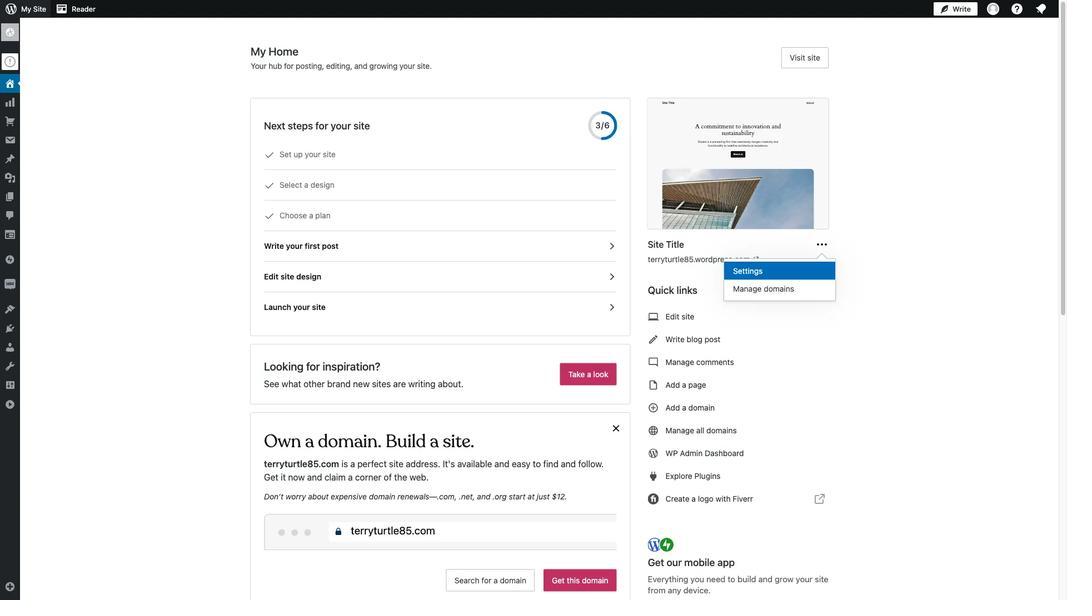 Task type: describe. For each thing, give the bounding box(es) containing it.
domain up the manage all domains
[[689, 403, 715, 413]]

from
[[648, 585, 666, 595]]

set up your site
[[280, 150, 336, 159]]

explore
[[666, 472, 693, 481]]

design for edit site design
[[296, 272, 322, 281]]

6
[[605, 121, 610, 130]]

get this domain
[[552, 576, 609, 585]]

for up other
[[306, 360, 320, 373]]

manage for manage domains
[[733, 284, 762, 294]]

edit for edit site design
[[264, 272, 279, 281]]

a inside search for a domain link
[[494, 576, 498, 585]]

help image
[[1011, 2, 1024, 16]]

any device.
[[668, 585, 711, 595]]

get our mobile app
[[648, 557, 735, 569]]

edit site design
[[264, 272, 322, 281]]

0 horizontal spatial site
[[33, 5, 46, 13]]

add a domain
[[666, 403, 715, 413]]

blog
[[687, 335, 703, 344]]

take a look link
[[560, 363, 617, 386]]

see
[[264, 379, 279, 389]]

wp admin dashboard link
[[648, 443, 838, 465]]

more options for site site title image
[[816, 238, 829, 251]]

add a domain link
[[648, 397, 838, 419]]

site inside main content
[[648, 239, 664, 250]]

insert_drive_file image
[[648, 379, 659, 392]]

easy
[[512, 459, 531, 470]]

web.
[[410, 472, 429, 483]]

task enabled image for write your first post
[[607, 241, 617, 251]]

design for select a design
[[311, 180, 335, 190]]

tooltip containing settings
[[718, 253, 836, 301]]

at
[[528, 492, 535, 501]]

edit site link
[[648, 306, 838, 328]]

site title
[[648, 239, 684, 250]]

2 img image from the top
[[4, 279, 16, 290]]

3 / 6
[[596, 121, 610, 130]]

site inside everything you need to build and grow your site from any device.
[[815, 575, 829, 584]]

inspiration?
[[323, 360, 381, 373]]

about
[[308, 492, 329, 501]]

start
[[509, 492, 526, 501]]

just
[[537, 492, 550, 501]]

you
[[691, 575, 705, 584]]

it
[[281, 472, 286, 483]]

my home
[[251, 44, 299, 58]]

domain.
[[318, 431, 382, 453]]

get this domain button
[[544, 570, 617, 592]]

1 img image from the top
[[4, 254, 16, 265]]

is a perfect site address. it's available and easy to find and follow. get it now and claim a corner of the web.
[[264, 459, 604, 483]]

grow
[[775, 575, 794, 584]]

are
[[393, 379, 406, 389]]

menu inside tooltip
[[725, 259, 836, 301]]

3
[[596, 121, 602, 130]]

task enabled image
[[607, 302, 617, 312]]

explore plugins
[[666, 472, 721, 481]]

everything
[[648, 575, 689, 584]]

.org
[[493, 492, 507, 501]]

your inside button
[[293, 303, 310, 312]]

site inside button
[[312, 303, 326, 312]]

see what other brand new sites are writing about.
[[264, 379, 464, 389]]

dashboard
[[705, 449, 744, 458]]

mode_comment image
[[648, 356, 659, 369]]

own
[[264, 431, 301, 453]]

my profile image
[[988, 3, 1000, 15]]

of
[[384, 472, 392, 483]]

and inside my home your hub for posting, editing, and growing your site.
[[354, 61, 368, 71]]

/
[[602, 121, 605, 130]]

a for perfect
[[350, 459, 355, 470]]

find
[[543, 459, 559, 470]]

site inside is a perfect site address. it's available and easy to find and follow. get it now and claim a corner of the web.
[[389, 459, 404, 470]]

quick links
[[648, 284, 698, 296]]

your left first
[[286, 242, 303, 251]]

title
[[666, 239, 684, 250]]

don't
[[264, 492, 284, 501]]

edit for edit site
[[666, 312, 680, 321]]

expensive
[[331, 492, 367, 501]]

reader
[[72, 5, 96, 13]]

other
[[304, 379, 325, 389]]

terryturtle85.com
[[264, 459, 339, 470]]

domain inside button
[[582, 576, 609, 585]]

up
[[294, 150, 303, 159]]

choose a plan
[[280, 211, 331, 220]]

visit site
[[790, 53, 821, 62]]

a left site.
[[430, 431, 439, 453]]

need
[[707, 575, 726, 584]]

own a domain. build a site.
[[264, 431, 475, 453]]

a for domain.
[[305, 431, 314, 453]]

next
[[264, 120, 285, 132]]

posting,
[[296, 61, 324, 71]]

search for a domain
[[455, 576, 527, 585]]

writing
[[408, 379, 436, 389]]

the
[[394, 472, 407, 483]]

available
[[457, 459, 492, 470]]

a for logo
[[692, 495, 696, 504]]

dismiss domain name promotion image
[[611, 422, 621, 435]]

.net,
[[459, 492, 475, 501]]

looking for inspiration?
[[264, 360, 381, 373]]

corner
[[355, 472, 382, 483]]

write for write your first post
[[264, 242, 284, 251]]

and left easy
[[495, 459, 510, 470]]

add for add a domain
[[666, 403, 680, 413]]

get for get our mobile app
[[648, 557, 665, 569]]

launch your site button
[[264, 292, 617, 322]]

visit site link
[[782, 47, 829, 68]]

manage comments
[[666, 358, 734, 367]]

fiverr
[[733, 495, 753, 504]]

manage for manage comments
[[666, 358, 695, 367]]

write blog post
[[666, 335, 721, 344]]

to inside is a perfect site address. it's available and easy to find and follow. get it now and claim a corner of the web.
[[533, 459, 541, 470]]

a for plan
[[309, 211, 313, 220]]

a for look
[[587, 370, 591, 379]]

worry
[[286, 492, 306, 501]]

my site link
[[0, 0, 51, 18]]

a right claim
[[348, 472, 353, 483]]

it's
[[443, 459, 455, 470]]

reader link
[[51, 0, 100, 18]]



Task type: vqa. For each thing, say whether or not it's contained in the screenshot.
Help icon
yes



Task type: locate. For each thing, give the bounding box(es) containing it.
to left find
[[533, 459, 541, 470]]

manage domains link
[[725, 280, 836, 298]]

domain
[[689, 403, 715, 413], [369, 492, 396, 501], [500, 576, 527, 585], [582, 576, 609, 585]]

design up plan
[[311, 180, 335, 190]]

1 vertical spatial task complete image
[[265, 211, 275, 221]]

domains inside tooltip
[[764, 284, 795, 294]]

1 vertical spatial get
[[648, 557, 665, 569]]

1 vertical spatial manage
[[666, 358, 695, 367]]

task enabled image left site title
[[607, 241, 617, 251]]

domain right this
[[582, 576, 609, 585]]

a left plan
[[309, 211, 313, 220]]

and right editing,
[[354, 61, 368, 71]]

write inside launchpad checklist element
[[264, 242, 284, 251]]

brand
[[327, 379, 351, 389]]

page
[[689, 381, 707, 390]]

a inside create a logo with fiverr link
[[692, 495, 696, 504]]

task complete image inside "select a design" link
[[265, 181, 275, 191]]

a inside add a page link
[[682, 381, 687, 390]]

task complete image left choose on the left top of the page
[[265, 211, 275, 221]]

0 vertical spatial task complete image
[[265, 181, 275, 191]]

task enabled image inside write your first post link
[[607, 241, 617, 251]]

1 vertical spatial task enabled image
[[607, 272, 617, 282]]

is
[[342, 459, 348, 470]]

new
[[353, 379, 370, 389]]

create
[[666, 495, 690, 504]]

your
[[251, 61, 267, 71]]

write up edit site design
[[264, 242, 284, 251]]

task complete image for choose a plan
[[265, 211, 275, 221]]

get left the it
[[264, 472, 279, 483]]

get for get this domain
[[552, 576, 565, 585]]

0 horizontal spatial to
[[533, 459, 541, 470]]

progress bar
[[589, 111, 618, 140]]

site.
[[443, 431, 475, 453]]

wp admin dashboard
[[666, 449, 744, 458]]

your right grow
[[796, 575, 813, 584]]

for inside my home your hub for posting, editing, and growing your site.
[[284, 61, 294, 71]]

0 vertical spatial site
[[33, 5, 46, 13]]

a down add a page on the bottom right of page
[[682, 403, 687, 413]]

post inside launchpad checklist element
[[322, 242, 339, 251]]

write for write blog post
[[666, 335, 685, 344]]

a up terryturtle85.com
[[305, 431, 314, 453]]

a left the page
[[682, 381, 687, 390]]

manage all domains
[[666, 426, 737, 435]]

for right steps
[[316, 120, 328, 132]]

logo
[[698, 495, 714, 504]]

1 task enabled image from the top
[[607, 241, 617, 251]]

add
[[666, 381, 680, 390], [666, 403, 680, 413]]

site left title on the top right of the page
[[648, 239, 664, 250]]

build
[[738, 575, 757, 584]]

launchpad checklist element
[[264, 140, 617, 322]]

manage comments link
[[648, 351, 838, 374]]

site
[[808, 53, 821, 62], [354, 120, 370, 132], [323, 150, 336, 159], [281, 272, 294, 281], [312, 303, 326, 312], [682, 312, 695, 321], [389, 459, 404, 470], [815, 575, 829, 584]]

task enabled image up task enabled icon
[[607, 272, 617, 282]]

1 task complete image from the top
[[265, 181, 275, 191]]

claim
[[325, 472, 346, 483]]

post right blog
[[705, 335, 721, 344]]

wordpress and jetpack app image
[[648, 537, 675, 553]]

1 vertical spatial post
[[705, 335, 721, 344]]

0 vertical spatial edit
[[264, 272, 279, 281]]

don't worry about expensive domain renewals—.com, .net, and .org start at just $12.
[[264, 492, 567, 501]]

1 vertical spatial to
[[728, 575, 736, 584]]

manage for manage all domains
[[666, 426, 695, 435]]

write
[[953, 5, 971, 13], [264, 242, 284, 251], [666, 335, 685, 344]]

manage
[[733, 284, 762, 294], [666, 358, 695, 367], [666, 426, 695, 435]]

edit right laptop image
[[666, 312, 680, 321]]

and right find
[[561, 459, 576, 470]]

1 vertical spatial write
[[264, 242, 284, 251]]

to inside everything you need to build and grow your site from any device.
[[728, 575, 736, 584]]

for
[[284, 61, 294, 71], [316, 120, 328, 132], [306, 360, 320, 373], [482, 576, 492, 585]]

set up your site link
[[264, 140, 617, 170]]

our
[[667, 557, 682, 569]]

everything you need to build and grow your site from any device.
[[648, 575, 829, 595]]

your right steps
[[331, 120, 351, 132]]

1 horizontal spatial write
[[666, 335, 685, 344]]

and right now
[[307, 472, 322, 483]]

add right insert_drive_file 'icon'
[[666, 381, 680, 390]]

write blog post link
[[648, 329, 838, 351]]

manage up add a page on the bottom right of page
[[666, 358, 695, 367]]

a inside choose a plan link
[[309, 211, 313, 220]]

plugins
[[695, 472, 721, 481]]

manage domains
[[733, 284, 795, 294]]

2 task enabled image from the top
[[607, 272, 617, 282]]

your right launch
[[293, 303, 310, 312]]

add a page link
[[648, 374, 838, 396]]

mobile app
[[685, 557, 735, 569]]

0 vertical spatial img image
[[4, 254, 16, 265]]

set
[[280, 150, 292, 159]]

this
[[567, 576, 580, 585]]

your right up
[[305, 150, 321, 159]]

task complete image
[[265, 181, 275, 191], [265, 211, 275, 221]]

to left build
[[728, 575, 736, 584]]

0 horizontal spatial edit
[[264, 272, 279, 281]]

build
[[386, 431, 426, 453]]

1 vertical spatial edit
[[666, 312, 680, 321]]

design inside edit site design link
[[296, 272, 322, 281]]

post
[[322, 242, 339, 251], [705, 335, 721, 344]]

post right first
[[322, 242, 339, 251]]

take a look
[[569, 370, 609, 379]]

task enabled image
[[607, 241, 617, 251], [607, 272, 617, 282]]

0 vertical spatial task enabled image
[[607, 241, 617, 251]]

with
[[716, 495, 731, 504]]

a inside add a domain link
[[682, 403, 687, 413]]

0 vertical spatial get
[[264, 472, 279, 483]]

$12.
[[552, 492, 567, 501]]

0 horizontal spatial post
[[322, 242, 339, 251]]

terryturtle85.wordpress.com
[[648, 255, 750, 264]]

2 vertical spatial get
[[552, 576, 565, 585]]

settings
[[733, 266, 763, 276]]

about.
[[438, 379, 464, 389]]

2 add from the top
[[666, 403, 680, 413]]

0 vertical spatial write
[[953, 5, 971, 13]]

your site.
[[400, 61, 432, 71]]

0 horizontal spatial get
[[264, 472, 279, 483]]

select a design link
[[264, 170, 617, 201]]

1 vertical spatial site
[[648, 239, 664, 250]]

tooltip
[[718, 253, 836, 301]]

manage down settings
[[733, 284, 762, 294]]

1 add from the top
[[666, 381, 680, 390]]

a right is
[[350, 459, 355, 470]]

0 vertical spatial to
[[533, 459, 541, 470]]

a left logo
[[692, 495, 696, 504]]

own a domain. build a site. main content
[[251, 44, 838, 601]]

task enabled image for edit site design
[[607, 272, 617, 282]]

a inside "select a design" link
[[304, 180, 309, 190]]

0 vertical spatial add
[[666, 381, 680, 390]]

task enabled image inside edit site design link
[[607, 272, 617, 282]]

get left our
[[648, 557, 665, 569]]

growing
[[370, 61, 398, 71]]

get
[[264, 472, 279, 483], [648, 557, 665, 569], [552, 576, 565, 585]]

write for write
[[953, 5, 971, 13]]

task complete image left select
[[265, 181, 275, 191]]

task complete image
[[265, 150, 275, 160]]

looking
[[264, 360, 304, 373]]

follow.
[[579, 459, 604, 470]]

0 vertical spatial manage
[[733, 284, 762, 294]]

manage left all
[[666, 426, 695, 435]]

domain down "of"
[[369, 492, 396, 501]]

a right select
[[304, 180, 309, 190]]

menu
[[725, 259, 836, 301]]

design
[[311, 180, 335, 190], [296, 272, 322, 281]]

0 vertical spatial post
[[322, 242, 339, 251]]

write left my profile icon
[[953, 5, 971, 13]]

site right my
[[33, 5, 46, 13]]

1 vertical spatial img image
[[4, 279, 16, 290]]

edit site design link
[[264, 262, 617, 292]]

a inside "take a look" "link"
[[587, 370, 591, 379]]

task complete image inside choose a plan link
[[265, 211, 275, 221]]

edit image
[[648, 333, 659, 346]]

domains inside own a domain. build a site. main content
[[707, 426, 737, 435]]

2 horizontal spatial write
[[953, 5, 971, 13]]

2 horizontal spatial get
[[648, 557, 665, 569]]

1 vertical spatial domains
[[707, 426, 737, 435]]

steps
[[288, 120, 313, 132]]

laptop image
[[648, 310, 659, 324]]

add down add a page on the bottom right of page
[[666, 403, 680, 413]]

img image
[[4, 254, 16, 265], [4, 279, 16, 290]]

1 vertical spatial design
[[296, 272, 322, 281]]

task complete image for select a design
[[265, 181, 275, 191]]

manage all domains link
[[648, 420, 838, 442]]

get left this
[[552, 576, 565, 585]]

1 horizontal spatial to
[[728, 575, 736, 584]]

progress bar inside own a domain. build a site. main content
[[589, 111, 618, 140]]

for right search
[[482, 576, 492, 585]]

1 horizontal spatial get
[[552, 576, 565, 585]]

2 task complete image from the top
[[265, 211, 275, 221]]

domains right all
[[707, 426, 737, 435]]

take
[[569, 370, 585, 379]]

terryturtle85.wordpress.com link
[[648, 254, 760, 265]]

a for page
[[682, 381, 687, 390]]

address.
[[406, 459, 441, 470]]

0 horizontal spatial write
[[264, 242, 284, 251]]

1 horizontal spatial post
[[705, 335, 721, 344]]

renewals—.com,
[[398, 492, 457, 501]]

progress bar containing 3
[[589, 111, 618, 140]]

domain right search
[[500, 576, 527, 585]]

edit up launch
[[264, 272, 279, 281]]

domains down settings link
[[764, 284, 795, 294]]

choose
[[280, 211, 307, 220]]

0 horizontal spatial domains
[[707, 426, 737, 435]]

add for add a page
[[666, 381, 680, 390]]

my site
[[21, 5, 46, 13]]

admin
[[680, 449, 703, 458]]

explore plugins link
[[648, 465, 838, 488]]

manage inside tooltip
[[733, 284, 762, 294]]

design inside "select a design" link
[[311, 180, 335, 190]]

settings link
[[725, 262, 836, 280]]

launch
[[264, 303, 291, 312]]

for right the hub
[[284, 61, 294, 71]]

1 horizontal spatial domains
[[764, 284, 795, 294]]

look
[[594, 370, 609, 379]]

a for domain
[[682, 403, 687, 413]]

write left blog
[[666, 335, 685, 344]]

2 vertical spatial manage
[[666, 426, 695, 435]]

create a logo with fiverr
[[666, 495, 753, 504]]

editing,
[[326, 61, 352, 71]]

2 vertical spatial write
[[666, 335, 685, 344]]

1 horizontal spatial site
[[648, 239, 664, 250]]

choose a plan link
[[264, 201, 617, 231]]

my home your hub for posting, editing, and growing your site.
[[251, 44, 432, 71]]

comments
[[697, 358, 734, 367]]

0 vertical spatial domains
[[764, 284, 795, 294]]

1 vertical spatial add
[[666, 403, 680, 413]]

get inside button
[[552, 576, 565, 585]]

hub
[[269, 61, 282, 71]]

select a design
[[280, 180, 335, 190]]

a for design
[[304, 180, 309, 190]]

links
[[677, 284, 698, 296]]

my
[[21, 5, 31, 13]]

edit inside launchpad checklist element
[[264, 272, 279, 281]]

1 horizontal spatial edit
[[666, 312, 680, 321]]

and inside everything you need to build and grow your site from any device.
[[759, 575, 773, 584]]

for inside search for a domain link
[[482, 576, 492, 585]]

design down first
[[296, 272, 322, 281]]

and right build
[[759, 575, 773, 584]]

and left .org on the left of page
[[477, 492, 491, 501]]

0 vertical spatial design
[[311, 180, 335, 190]]

manage your notifications image
[[1035, 2, 1048, 16]]

get inside is a perfect site address. it's available and easy to find and follow. get it now and claim a corner of the web.
[[264, 472, 279, 483]]

a left look
[[587, 370, 591, 379]]

your inside everything you need to build and grow your site from any device.
[[796, 575, 813, 584]]

a right search
[[494, 576, 498, 585]]

menu containing settings
[[725, 259, 836, 301]]



